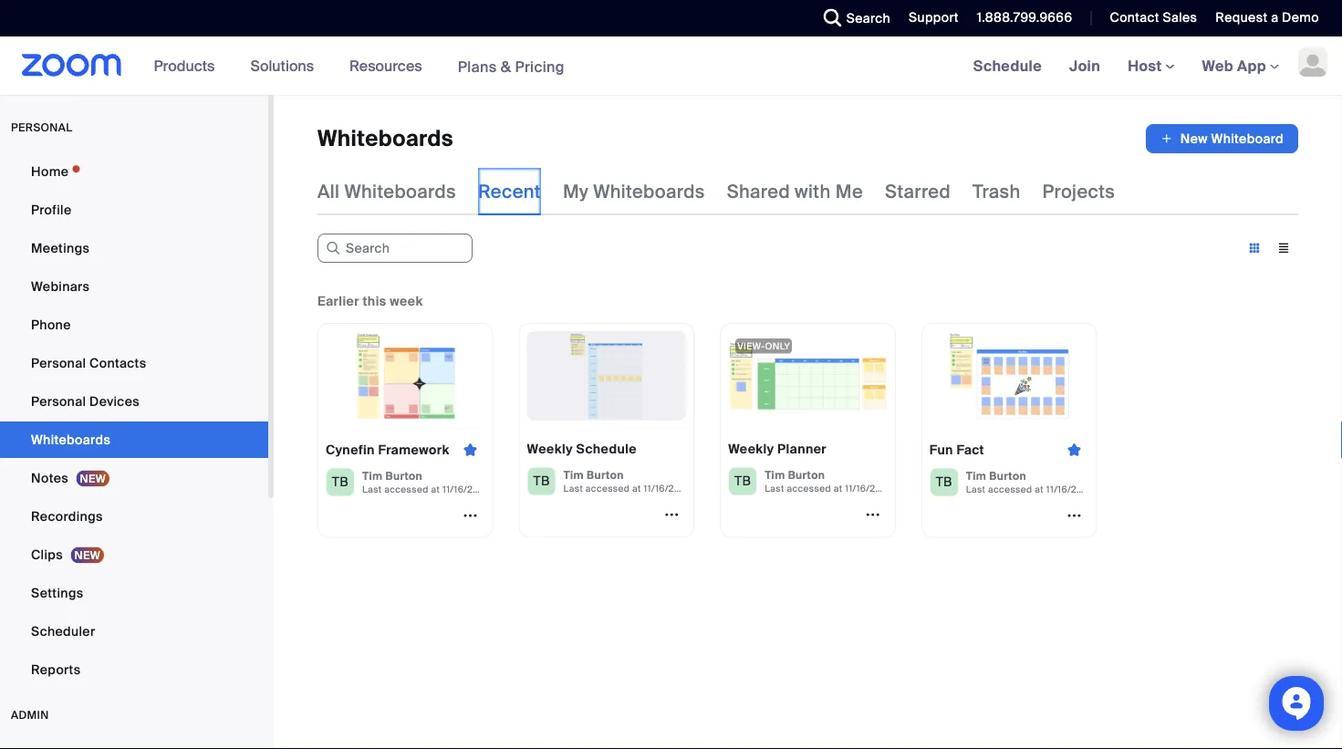 Task type: vqa. For each thing, say whether or not it's contained in the screenshot.
user management
no



Task type: locate. For each thing, give the bounding box(es) containing it.
product information navigation
[[140, 37, 579, 96]]

11/16/2023, up the more options for weekly schedule icon
[[644, 483, 695, 495]]

&
[[501, 57, 511, 76]]

join
[[1070, 56, 1101, 75]]

schedule inside meetings navigation
[[974, 56, 1042, 75]]

fun
[[930, 442, 954, 458]]

am
[[736, 483, 751, 495], [934, 483, 949, 495], [534, 484, 549, 496], [1137, 484, 1152, 496]]

0 horizontal spatial weekly
[[527, 441, 573, 458]]

whiteboards
[[318, 125, 454, 153], [345, 180, 456, 203], [593, 180, 705, 203], [31, 431, 111, 448]]

tim down weekly planner in the right bottom of the page
[[765, 468, 786, 482]]

11/16/2023, inside tim burton last accessed at 11/16/2023, 8:09:58 am
[[443, 484, 493, 496]]

at inside tim burton last accessed at 11/16/2023, 8:09:58 am
[[431, 484, 440, 496]]

tb for tim burton last accessed at 11/16/2023, 8:09:58 am
[[332, 474, 349, 491]]

support link
[[896, 0, 964, 37], [909, 9, 959, 26]]

burton inside tim burton last accessed at 11/16/2023, 8:09:58 am
[[386, 469, 423, 483]]

tb right '8:09:20'
[[735, 473, 752, 490]]

grid mode, selected image
[[1240, 240, 1270, 256]]

whiteboards inside application
[[318, 125, 454, 153]]

devices
[[89, 393, 140, 410]]

personal down phone
[[31, 355, 86, 372]]

1 vertical spatial personal
[[31, 393, 86, 410]]

2 personal from the top
[[31, 393, 86, 410]]

fun fact
[[930, 442, 985, 458]]

tb down cynefin
[[332, 474, 349, 491]]

earlier this week
[[318, 293, 423, 309]]

whiteboards up the all whiteboards
[[318, 125, 454, 153]]

support
[[909, 9, 959, 26]]

fact
[[957, 442, 985, 458]]

request a demo
[[1216, 9, 1320, 26]]

demo
[[1283, 9, 1320, 26]]

burton down planner
[[788, 468, 826, 482]]

tb inside cynefin framework, modified at nov 16, 2023, link, starred element
[[332, 474, 349, 491]]

last inside tim burton last accessed at 11/16/2023, 8:09:58 am
[[362, 484, 382, 496]]

weekly planner, modified at nov 16, 2023, link element
[[720, 323, 949, 538]]

0 horizontal spatial schedule
[[576, 441, 637, 458]]

tb right the 8:09:58
[[533, 473, 550, 490]]

settings link
[[0, 575, 268, 612]]

weekly up the 8:09:58
[[527, 441, 573, 458]]

webinars link
[[0, 268, 268, 305]]

0 vertical spatial schedule
[[974, 56, 1042, 75]]

accessed for tim burton last accessed at 11/16/2023, 8:09:20 am
[[586, 483, 630, 495]]

accessed down planner
[[787, 483, 831, 495]]

burton for tim burton last accessed at 11/16/2023, 8:09:13 am
[[788, 468, 826, 482]]

scheduler
[[31, 623, 95, 640]]

profile
[[31, 201, 72, 218]]

accessed inside "tim burton last accessed at 11/16/2023, 8:09:13 am"
[[787, 483, 831, 495]]

at for tim burton last accessed at 11/16/2023, 8:09:13 am
[[834, 483, 843, 495]]

11/16/2023, up 'more options for fun fact' icon
[[1047, 484, 1098, 496]]

scheduler link
[[0, 613, 268, 650]]

menu item
[[0, 741, 268, 749]]

tb right "8:09:13"
[[936, 474, 953, 491]]

profile picture image
[[1299, 47, 1328, 77]]

all
[[318, 180, 340, 203]]

whiteboards right 'my'
[[593, 180, 705, 203]]

request a demo link
[[1202, 0, 1343, 37], [1216, 9, 1320, 26]]

last down weekly planner in the right bottom of the page
[[765, 483, 785, 495]]

new
[[1181, 130, 1208, 147]]

burton for tim burton last accessed at 11/16/2023, 8:09:58 am
[[386, 469, 423, 483]]

burton down weekly schedule
[[587, 468, 624, 482]]

cynefin framework, modified at nov 16, 2023, link, starred element
[[318, 323, 549, 538]]

settings
[[31, 585, 84, 602]]

personal
[[11, 120, 73, 135]]

tb inside weekly planner, modified at nov 16, 2023, link element
[[735, 473, 752, 490]]

whiteboards link
[[0, 422, 268, 458]]

last inside tim burton last accessed at 11/16/2023, 8:07:24 am
[[966, 484, 986, 496]]

burton down fun fact application
[[990, 469, 1027, 483]]

1 weekly from the left
[[527, 441, 573, 458]]

view-only
[[738, 340, 791, 352]]

more options for cynefin framework image
[[456, 507, 485, 524]]

more options for weekly planner image
[[859, 506, 888, 523]]

last for tim burton last accessed at 11/16/2023, 8:07:24 am
[[966, 484, 986, 496]]

zoom logo image
[[22, 54, 122, 77]]

tim inside tim burton last accessed at 11/16/2023, 8:07:24 am
[[966, 469, 987, 483]]

reports link
[[0, 652, 268, 688]]

tim down fact
[[966, 469, 987, 483]]

tb inside fun fact, modified at nov 16, 2023, link, starred element
[[936, 474, 953, 491]]

1 horizontal spatial weekly
[[729, 441, 775, 458]]

last down fact
[[966, 484, 986, 496]]

tb
[[533, 473, 550, 490], [735, 473, 752, 490], [332, 474, 349, 491], [936, 474, 953, 491]]

am right '8:09:20'
[[736, 483, 751, 495]]

meetings navigation
[[960, 37, 1343, 96]]

cynefin
[[326, 442, 375, 458]]

my whiteboards
[[563, 180, 705, 203]]

1 vertical spatial schedule
[[576, 441, 637, 458]]

burton down cynefin framework application
[[386, 469, 423, 483]]

tim
[[564, 468, 584, 482], [765, 468, 786, 482], [362, 469, 383, 483], [966, 469, 987, 483]]

at inside "tim burton last accessed at 11/16/2023, 8:09:13 am"
[[834, 483, 843, 495]]

app
[[1238, 56, 1267, 75]]

plans
[[458, 57, 497, 76]]

accessed inside tim burton last accessed at 11/16/2023, 8:09:58 am
[[385, 484, 429, 496]]

banner
[[0, 37, 1343, 96]]

last for tim burton last accessed at 11/16/2023, 8:09:58 am
[[362, 484, 382, 496]]

burton inside tim burton last accessed at 11/16/2023, 8:07:24 am
[[990, 469, 1027, 483]]

add image
[[1161, 130, 1174, 148]]

thumbnail of cynefin framework image
[[326, 331, 485, 421]]

am right the 8:09:58
[[534, 484, 549, 496]]

tb inside weekly schedule, modified at nov 16, 2023, link element
[[533, 473, 550, 490]]

weekly
[[527, 441, 573, 458], [729, 441, 775, 458]]

last inside tim burton last accessed at 11/16/2023, 8:09:20 am
[[564, 483, 583, 495]]

tim burton last accessed at 11/16/2023, 8:09:58 am
[[362, 469, 549, 496]]

search
[[847, 10, 891, 26]]

personal down "personal contacts"
[[31, 393, 86, 410]]

tb for tim burton last accessed at 11/16/2023, 8:07:24 am
[[936, 474, 953, 491]]

last down weekly schedule
[[564, 483, 583, 495]]

new whiteboard button
[[1146, 124, 1299, 153]]

shared with me
[[727, 180, 863, 203]]

accessed for tim burton last accessed at 11/16/2023, 8:07:24 am
[[989, 484, 1033, 496]]

11/16/2023, inside tim burton last accessed at 11/16/2023, 8:09:20 am
[[644, 483, 695, 495]]

at inside tim burton last accessed at 11/16/2023, 8:07:24 am
[[1035, 484, 1044, 496]]

11/16/2023, inside tim burton last accessed at 11/16/2023, 8:07:24 am
[[1047, 484, 1098, 496]]

with
[[795, 180, 831, 203]]

notes link
[[0, 460, 268, 497]]

0 vertical spatial personal
[[31, 355, 86, 372]]

banner containing products
[[0, 37, 1343, 96]]

11/16/2023, up more options for weekly planner image
[[845, 483, 896, 495]]

thumbnail of weekly schedule image
[[527, 331, 687, 421]]

2 weekly from the left
[[729, 441, 775, 458]]

products button
[[154, 37, 223, 95]]

schedule down 1.888.799.9666
[[974, 56, 1042, 75]]

framework
[[378, 442, 450, 458]]

clips link
[[0, 537, 268, 573]]

week
[[390, 293, 423, 309]]

am right "8:09:13"
[[934, 483, 949, 495]]

am inside tim burton last accessed at 11/16/2023, 8:07:24 am
[[1137, 484, 1152, 496]]

tb for tim burton last accessed at 11/16/2023, 8:09:13 am
[[735, 473, 752, 490]]

cynefin framework application
[[326, 436, 485, 464]]

burton
[[587, 468, 624, 482], [788, 468, 826, 482], [386, 469, 423, 483], [990, 469, 1027, 483]]

burton inside tim burton last accessed at 11/16/2023, 8:09:20 am
[[587, 468, 624, 482]]

at for tim burton last accessed at 11/16/2023, 8:07:24 am
[[1035, 484, 1044, 496]]

webinars
[[31, 278, 90, 295]]

schedule link
[[960, 37, 1056, 95]]

tim down weekly schedule
[[564, 468, 584, 482]]

fun fact application
[[930, 436, 1089, 464]]

this
[[363, 293, 387, 309]]

1 horizontal spatial schedule
[[974, 56, 1042, 75]]

1.888.799.9666 button
[[964, 0, 1078, 37], [977, 9, 1073, 26]]

meetings link
[[0, 230, 268, 267]]

recordings
[[31, 508, 103, 525]]

am for tim burton last accessed at 11/16/2023, 8:07:24 am
[[1137, 484, 1152, 496]]

meetings
[[31, 240, 90, 256]]

at inside tim burton last accessed at 11/16/2023, 8:09:20 am
[[633, 483, 641, 495]]

accessed for tim burton last accessed at 11/16/2023, 8:09:13 am
[[787, 483, 831, 495]]

projects
[[1043, 180, 1116, 203]]

notes
[[31, 470, 68, 487]]

accessed inside tim burton last accessed at 11/16/2023, 8:09:20 am
[[586, 483, 630, 495]]

11/16/2023, up more options for cynefin framework image
[[443, 484, 493, 496]]

1 personal from the top
[[31, 355, 86, 372]]

am right 8:07:24
[[1137, 484, 1152, 496]]

am inside tim burton last accessed at 11/16/2023, 8:09:20 am
[[736, 483, 751, 495]]

accessed down fun fact application
[[989, 484, 1033, 496]]

tim inside "tim burton last accessed at 11/16/2023, 8:09:13 am"
[[765, 468, 786, 482]]

schedule
[[974, 56, 1042, 75], [576, 441, 637, 458]]

am inside "tim burton last accessed at 11/16/2023, 8:09:13 am"
[[934, 483, 949, 495]]

whiteboards inside the 'personal menu' menu
[[31, 431, 111, 448]]

tim for tim burton last accessed at 11/16/2023, 8:09:58 am
[[362, 469, 383, 483]]

personal
[[31, 355, 86, 372], [31, 393, 86, 410]]

schedule up tim burton last accessed at 11/16/2023, 8:09:20 am
[[576, 441, 637, 458]]

accessed down cynefin framework application
[[385, 484, 429, 496]]

tim burton last accessed at 11/16/2023, 8:09:13 am
[[765, 468, 949, 495]]

weekly for weekly schedule
[[527, 441, 573, 458]]

am inside tim burton last accessed at 11/16/2023, 8:09:58 am
[[534, 484, 549, 496]]

11/16/2023, inside "tim burton last accessed at 11/16/2023, 8:09:13 am"
[[845, 483, 896, 495]]

trash
[[973, 180, 1021, 203]]

home
[[31, 163, 69, 180]]

last down cynefin framework
[[362, 484, 382, 496]]

at
[[633, 483, 641, 495], [834, 483, 843, 495], [431, 484, 440, 496], [1035, 484, 1044, 496]]

tim inside tim burton last accessed at 11/16/2023, 8:09:20 am
[[564, 468, 584, 482]]

accessed inside tim burton last accessed at 11/16/2023, 8:07:24 am
[[989, 484, 1033, 496]]

plans & pricing
[[458, 57, 565, 76]]

tim for tim burton last accessed at 11/16/2023, 8:07:24 am
[[966, 469, 987, 483]]

thumbnail of weekly planner image
[[729, 331, 888, 421]]

accessed down weekly schedule
[[586, 483, 630, 495]]

tim burton last accessed at 11/16/2023, 8:09:20 am
[[564, 468, 751, 495]]

contact sales link
[[1097, 0, 1202, 37], [1110, 9, 1198, 26]]

tim inside tim burton last accessed at 11/16/2023, 8:09:58 am
[[362, 469, 383, 483]]

last for tim burton last accessed at 11/16/2023, 8:09:20 am
[[564, 483, 583, 495]]

weekly left planner
[[729, 441, 775, 458]]

personal for personal devices
[[31, 393, 86, 410]]

whiteboard
[[1212, 130, 1284, 147]]

whiteboards down personal devices
[[31, 431, 111, 448]]

11/16/2023,
[[644, 483, 695, 495], [845, 483, 896, 495], [443, 484, 493, 496], [1047, 484, 1098, 496]]

plans & pricing link
[[458, 57, 565, 76], [458, 57, 565, 76]]

last inside "tim burton last accessed at 11/16/2023, 8:09:13 am"
[[765, 483, 785, 495]]

tim down cynefin framework
[[362, 469, 383, 483]]

burton inside "tim burton last accessed at 11/16/2023, 8:09:13 am"
[[788, 468, 826, 482]]



Task type: describe. For each thing, give the bounding box(es) containing it.
search button
[[810, 0, 896, 37]]

tim for tim burton last accessed at 11/16/2023, 8:09:13 am
[[765, 468, 786, 482]]

tabs of all whiteboard page tab list
[[318, 168, 1116, 215]]

only
[[765, 340, 791, 352]]

am for tim burton last accessed at 11/16/2023, 8:09:58 am
[[534, 484, 549, 496]]

pricing
[[515, 57, 565, 76]]

click to unstar the whiteboard fun fact image
[[1060, 442, 1089, 459]]

weekly planner
[[729, 441, 827, 458]]

11/16/2023, for tim burton last accessed at 11/16/2023, 8:09:20 am
[[644, 483, 695, 495]]

cynefin framework
[[326, 442, 450, 458]]

8:09:58
[[496, 484, 532, 496]]

web
[[1203, 56, 1234, 75]]

tim burton last accessed at 11/16/2023, 8:07:24 am
[[966, 469, 1152, 496]]

solutions button
[[250, 37, 322, 95]]

personal menu menu
[[0, 153, 268, 690]]

personal devices
[[31, 393, 140, 410]]

weekly for weekly planner
[[729, 441, 775, 458]]

admin
[[11, 708, 49, 722]]

clips
[[31, 546, 63, 563]]

more options for weekly schedule image
[[657, 506, 687, 523]]

fun fact, modified at nov 16, 2023, link, starred element
[[922, 323, 1152, 538]]

weekly schedule, modified at nov 16, 2023, link element
[[519, 323, 751, 538]]

a
[[1272, 9, 1279, 26]]

at for tim burton last accessed at 11/16/2023, 8:09:58 am
[[431, 484, 440, 496]]

1.888.799.9666
[[977, 9, 1073, 26]]

1.888.799.9666 button up join
[[964, 0, 1078, 37]]

profile link
[[0, 192, 268, 228]]

contacts
[[89, 355, 146, 372]]

personal for personal contacts
[[31, 355, 86, 372]]

home link
[[0, 153, 268, 190]]

Search text field
[[318, 234, 473, 263]]

web app
[[1203, 56, 1267, 75]]

11/16/2023, for tim burton last accessed at 11/16/2023, 8:09:58 am
[[443, 484, 493, 496]]

request
[[1216, 9, 1268, 26]]

products
[[154, 56, 215, 75]]

resources
[[350, 56, 422, 75]]

my
[[563, 180, 589, 203]]

host button
[[1128, 56, 1175, 75]]

recent
[[478, 180, 541, 203]]

phone
[[31, 316, 71, 333]]

me
[[836, 180, 863, 203]]

host
[[1128, 56, 1166, 75]]

personal contacts link
[[0, 345, 268, 382]]

8:09:13
[[899, 483, 932, 495]]

web app button
[[1203, 56, 1280, 75]]

resources button
[[350, 37, 431, 95]]

11/16/2023, for tim burton last accessed at 11/16/2023, 8:07:24 am
[[1047, 484, 1098, 496]]

8:07:24
[[1100, 484, 1134, 496]]

burton for tim burton last accessed at 11/16/2023, 8:07:24 am
[[990, 469, 1027, 483]]

shared
[[727, 180, 790, 203]]

contact
[[1110, 9, 1160, 26]]

thumbnail of fun fact image
[[930, 331, 1089, 421]]

burton for tim burton last accessed at 11/16/2023, 8:09:20 am
[[587, 468, 624, 482]]

all whiteboards
[[318, 180, 456, 203]]

list mode, not selected image
[[1270, 240, 1299, 256]]

tb for tim burton last accessed at 11/16/2023, 8:09:20 am
[[533, 473, 550, 490]]

earlier
[[318, 293, 360, 309]]

reports
[[31, 661, 81, 678]]

whiteboards up the search text box
[[345, 180, 456, 203]]

weekly schedule
[[527, 441, 637, 458]]

at for tim burton last accessed at 11/16/2023, 8:09:20 am
[[633, 483, 641, 495]]

personal contacts
[[31, 355, 146, 372]]

contact sales
[[1110, 9, 1198, 26]]

whiteboards application
[[318, 124, 1299, 153]]

11/16/2023, for tim burton last accessed at 11/16/2023, 8:09:13 am
[[845, 483, 896, 495]]

recordings link
[[0, 498, 268, 535]]

planner
[[778, 441, 827, 458]]

am for tim burton last accessed at 11/16/2023, 8:09:13 am
[[934, 483, 949, 495]]

more options for fun fact image
[[1060, 507, 1089, 524]]

join link
[[1056, 37, 1115, 95]]

tim for tim burton last accessed at 11/16/2023, 8:09:20 am
[[564, 468, 584, 482]]

view-
[[738, 340, 765, 352]]

click to unstar the whiteboard cynefin framework image
[[456, 442, 485, 459]]

1.888.799.9666 button up schedule link
[[977, 9, 1073, 26]]

starred
[[885, 180, 951, 203]]

sales
[[1163, 9, 1198, 26]]

am for tim burton last accessed at 11/16/2023, 8:09:20 am
[[736, 483, 751, 495]]

personal devices link
[[0, 383, 268, 420]]

last for tim burton last accessed at 11/16/2023, 8:09:13 am
[[765, 483, 785, 495]]

new whiteboard
[[1181, 130, 1284, 147]]

solutions
[[250, 56, 314, 75]]

phone link
[[0, 307, 268, 343]]

accessed for tim burton last accessed at 11/16/2023, 8:09:58 am
[[385, 484, 429, 496]]



